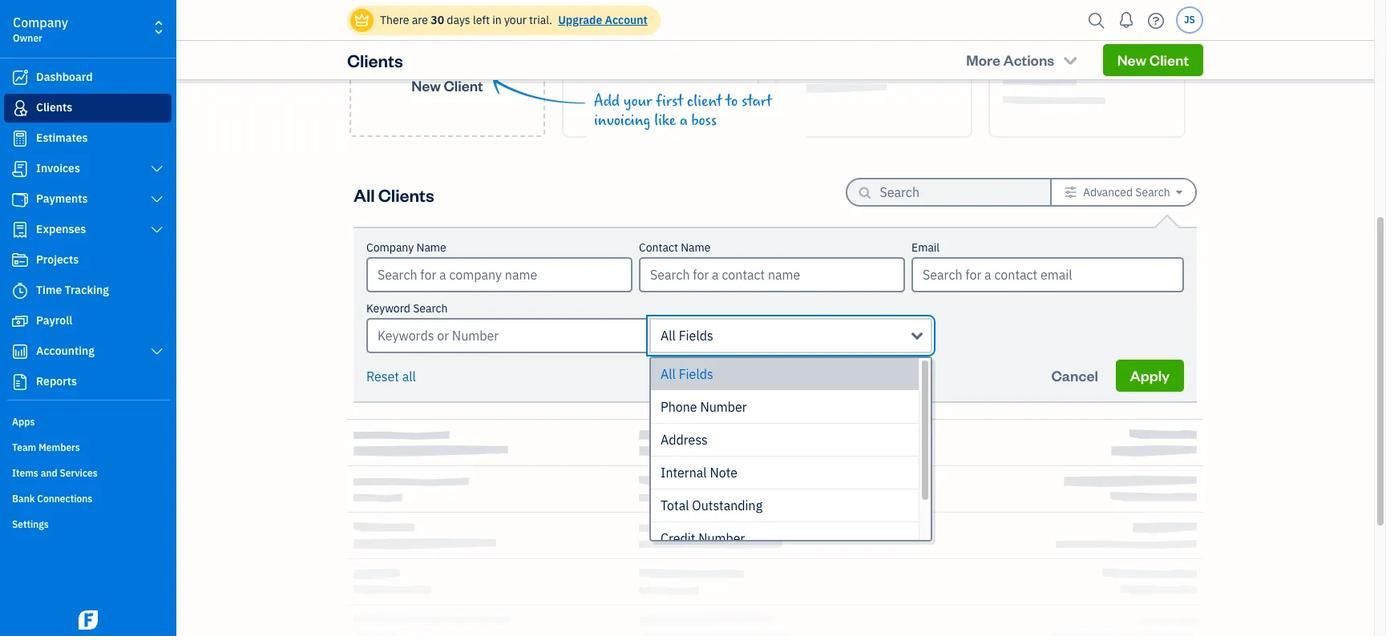 Task type: locate. For each thing, give the bounding box(es) containing it.
1 vertical spatial search
[[413, 302, 448, 316]]

name for contact name
[[681, 241, 711, 255]]

crown image
[[354, 12, 370, 28]]

phone number option
[[651, 391, 919, 424]]

client down go to help icon
[[1150, 51, 1189, 69]]

add your first client to start invoicing like a boss
[[594, 92, 772, 130]]

1 horizontal spatial name
[[681, 241, 711, 255]]

reset all
[[366, 369, 416, 385]]

estimates link
[[4, 124, 172, 153]]

chevron large down image up "projects" link
[[150, 224, 164, 237]]

client down "days"
[[444, 76, 483, 94]]

cancel
[[1052, 366, 1098, 385]]

1 fields from the top
[[679, 328, 714, 344]]

2 fields from the top
[[679, 366, 714, 383]]

1 vertical spatial company
[[366, 241, 414, 255]]

1 vertical spatial clients
[[36, 100, 72, 115]]

team members
[[12, 442, 80, 454]]

list box
[[651, 358, 931, 556]]

company down all clients
[[366, 241, 414, 255]]

clients up company name
[[378, 183, 434, 206]]

more
[[966, 51, 1001, 69]]

1 vertical spatial fields
[[679, 366, 714, 383]]

0 horizontal spatial new
[[412, 76, 441, 94]]

1 horizontal spatial new
[[1118, 51, 1147, 69]]

0 vertical spatial new
[[1118, 51, 1147, 69]]

invoices link
[[4, 155, 172, 184]]

client image
[[10, 100, 30, 116]]

1 horizontal spatial new client link
[[1103, 44, 1204, 76]]

name
[[417, 241, 446, 255], [681, 241, 711, 255]]

items
[[12, 468, 38, 480]]

0 vertical spatial fields
[[679, 328, 714, 344]]

2 vertical spatial all
[[661, 366, 676, 383]]

client
[[1150, 51, 1189, 69], [444, 76, 483, 94]]

number for credit number
[[699, 531, 745, 547]]

1 vertical spatial number
[[699, 531, 745, 547]]

new
[[1118, 51, 1147, 69], [412, 76, 441, 94]]

invoicing
[[594, 111, 651, 130]]

name right contact
[[681, 241, 711, 255]]

bank connections link
[[4, 487, 172, 511]]

1 chevron large down image from the top
[[150, 163, 164, 176]]

clients up estimates at the left top of page
[[36, 100, 72, 115]]

js button
[[1176, 6, 1204, 34]]

1 horizontal spatial search
[[1136, 185, 1171, 200]]

new client down '30'
[[412, 76, 483, 94]]

upgrade
[[558, 13, 602, 27]]

there
[[380, 13, 409, 27]]

reset
[[366, 369, 399, 385]]

report image
[[10, 374, 30, 391]]

2 chevron large down image from the top
[[150, 224, 164, 237]]

go to help image
[[1143, 8, 1169, 32]]

1 name from the left
[[417, 241, 446, 255]]

name for company name
[[417, 241, 446, 255]]

0 horizontal spatial your
[[504, 13, 527, 27]]

chevron large down image inside invoices link
[[150, 163, 164, 176]]

credit
[[661, 531, 696, 547]]

your right in
[[504, 13, 527, 27]]

apps link
[[4, 410, 172, 434]]

advanced
[[1083, 185, 1133, 200]]

0 vertical spatial new client
[[1118, 51, 1189, 69]]

more actions
[[966, 51, 1055, 69]]

total outstanding
[[661, 498, 763, 514]]

add
[[594, 92, 620, 111]]

your
[[504, 13, 527, 27], [624, 92, 652, 111]]

1 vertical spatial new client
[[412, 76, 483, 94]]

apply button
[[1116, 360, 1184, 392]]

boss
[[692, 111, 717, 130]]

all fields inside field
[[661, 328, 714, 344]]

members
[[39, 442, 80, 454]]

1 vertical spatial chevron large down image
[[150, 346, 164, 358]]

chevron large down image inside accounting link
[[150, 346, 164, 358]]

phone
[[661, 399, 697, 415]]

new client
[[1118, 51, 1189, 69], [412, 76, 483, 94]]

more actions button
[[952, 44, 1094, 76]]

1 horizontal spatial your
[[624, 92, 652, 111]]

1 horizontal spatial company
[[366, 241, 414, 255]]

expenses link
[[4, 216, 172, 245]]

chevron large down image
[[150, 163, 164, 176], [150, 346, 164, 358]]

search image
[[1084, 8, 1110, 32]]

company up owner
[[13, 14, 68, 30]]

new down are
[[412, 76, 441, 94]]

search right keyword
[[413, 302, 448, 316]]

new down notifications icon
[[1118, 51, 1147, 69]]

chevron large down image for expenses
[[150, 224, 164, 237]]

number for phone number
[[700, 399, 747, 415]]

chevron large down image for payments
[[150, 193, 164, 206]]

1 vertical spatial all
[[661, 328, 676, 344]]

company inside main element
[[13, 14, 68, 30]]

chevron large down image up expenses link
[[150, 193, 164, 206]]

company for name
[[366, 241, 414, 255]]

clients
[[347, 49, 403, 71], [36, 100, 72, 115], [378, 183, 434, 206]]

clients link
[[4, 94, 172, 123]]

1 vertical spatial all fields
[[661, 366, 714, 383]]

All Fields field
[[650, 318, 933, 354]]

chevron large down image up payments link
[[150, 163, 164, 176]]

name down all clients
[[417, 241, 446, 255]]

company name
[[366, 241, 446, 255]]

fields inside all fields field
[[679, 328, 714, 344]]

0 vertical spatial chevron large down image
[[150, 163, 164, 176]]

items and services link
[[4, 461, 172, 485]]

number down "outstanding"
[[699, 531, 745, 547]]

all fields inside option
[[661, 366, 714, 383]]

1 horizontal spatial client
[[1150, 51, 1189, 69]]

all inside field
[[661, 328, 676, 344]]

payments
[[36, 192, 88, 206]]

chevrondown image
[[1062, 52, 1080, 68]]

money image
[[10, 314, 30, 330]]

search left caretdown image
[[1136, 185, 1171, 200]]

0 vertical spatial chevron large down image
[[150, 193, 164, 206]]

2 all fields from the top
[[661, 366, 714, 383]]

0 vertical spatial all fields
[[661, 328, 714, 344]]

upgrade account link
[[555, 13, 648, 27]]

number
[[700, 399, 747, 415], [699, 531, 745, 547]]

number right the phone
[[700, 399, 747, 415]]

chevron large down image down payroll link
[[150, 346, 164, 358]]

advanced search button
[[1052, 180, 1196, 205]]

clients down crown image
[[347, 49, 403, 71]]

0 horizontal spatial search
[[413, 302, 448, 316]]

fields inside all fields option
[[679, 366, 714, 383]]

credit number
[[661, 531, 745, 547]]

total
[[661, 498, 689, 514]]

1 horizontal spatial new client
[[1118, 51, 1189, 69]]

0 horizontal spatial name
[[417, 241, 446, 255]]

search inside dropdown button
[[1136, 185, 1171, 200]]

estimates
[[36, 131, 88, 145]]

invoice image
[[10, 161, 30, 177]]

payments link
[[4, 185, 172, 214]]

0 vertical spatial all
[[354, 183, 375, 206]]

total outstanding option
[[651, 490, 919, 523]]

1 all fields from the top
[[661, 328, 714, 344]]

0 vertical spatial client
[[1150, 51, 1189, 69]]

left
[[473, 13, 490, 27]]

note
[[710, 465, 738, 481]]

settings image
[[1065, 186, 1077, 199]]

chevron large down image inside payments link
[[150, 193, 164, 206]]

0 vertical spatial search
[[1136, 185, 1171, 200]]

1 vertical spatial client
[[444, 76, 483, 94]]

1 vertical spatial your
[[624, 92, 652, 111]]

payment image
[[10, 192, 30, 208]]

projects link
[[4, 246, 172, 275]]

list box containing all fields
[[651, 358, 931, 556]]

bank
[[12, 493, 35, 505]]

1 vertical spatial chevron large down image
[[150, 224, 164, 237]]

search for advanced search
[[1136, 185, 1171, 200]]

fields
[[679, 328, 714, 344], [679, 366, 714, 383]]

apps
[[12, 416, 35, 428]]

and
[[41, 468, 57, 480]]

actions
[[1004, 51, 1055, 69]]

0 vertical spatial number
[[700, 399, 747, 415]]

new client down go to help icon
[[1118, 51, 1189, 69]]

search
[[1136, 185, 1171, 200], [413, 302, 448, 316]]

0 horizontal spatial company
[[13, 14, 68, 30]]

chevron large down image for invoices
[[150, 163, 164, 176]]

2 chevron large down image from the top
[[150, 346, 164, 358]]

tracking
[[65, 283, 109, 298]]

chevron large down image
[[150, 193, 164, 206], [150, 224, 164, 237]]

company
[[13, 14, 68, 30], [366, 241, 414, 255]]

2 name from the left
[[681, 241, 711, 255]]

1 chevron large down image from the top
[[150, 193, 164, 206]]

0 vertical spatial company
[[13, 14, 68, 30]]

all fields for all fields field
[[661, 328, 714, 344]]

0 horizontal spatial client
[[444, 76, 483, 94]]

your up the invoicing
[[624, 92, 652, 111]]

invoices
[[36, 161, 80, 176]]



Task type: describe. For each thing, give the bounding box(es) containing it.
chevron large down image for accounting
[[150, 346, 164, 358]]

like
[[654, 111, 676, 130]]

outstanding
[[692, 498, 763, 514]]

project image
[[10, 253, 30, 269]]

credit number option
[[651, 523, 919, 556]]

there are 30 days left in your trial. upgrade account
[[380, 13, 648, 27]]

connections
[[37, 493, 92, 505]]

notifications image
[[1114, 4, 1139, 36]]

keyword
[[366, 302, 410, 316]]

email
[[912, 241, 940, 255]]

chart image
[[10, 344, 30, 360]]

a
[[680, 111, 688, 130]]

dashboard
[[36, 70, 93, 84]]

address option
[[651, 424, 919, 457]]

address
[[661, 432, 708, 448]]

0 vertical spatial clients
[[347, 49, 403, 71]]

settings link
[[4, 512, 172, 536]]

dashboard image
[[10, 70, 30, 86]]

trial.
[[529, 13, 552, 27]]

expenses
[[36, 222, 86, 237]]

advanced search
[[1083, 185, 1171, 200]]

all
[[402, 369, 416, 385]]

all fields for list box containing all fields
[[661, 366, 714, 383]]

to
[[726, 92, 738, 111]]

services
[[60, 468, 98, 480]]

bank connections
[[12, 493, 92, 505]]

reports
[[36, 374, 77, 389]]

cancel button
[[1037, 360, 1113, 392]]

reports link
[[4, 368, 172, 397]]

are
[[412, 13, 428, 27]]

payroll
[[36, 314, 72, 328]]

client
[[687, 92, 722, 111]]

internal note option
[[651, 457, 919, 490]]

first
[[656, 92, 684, 111]]

clients inside main element
[[36, 100, 72, 115]]

company owner
[[13, 14, 68, 44]]

projects
[[36, 253, 79, 267]]

fields for all fields field
[[679, 328, 714, 344]]

accounting
[[36, 344, 95, 358]]

items and services
[[12, 468, 98, 480]]

estimate image
[[10, 131, 30, 147]]

time tracking link
[[4, 277, 172, 306]]

settings
[[12, 519, 49, 531]]

Search for a company name text field
[[368, 259, 631, 291]]

team members link
[[4, 435, 172, 459]]

timer image
[[10, 283, 30, 299]]

all clients
[[354, 183, 434, 206]]

start
[[742, 92, 772, 111]]

30
[[431, 13, 444, 27]]

accounting link
[[4, 338, 172, 366]]

Search text field
[[880, 180, 1024, 205]]

contact name
[[639, 241, 711, 255]]

your inside add your first client to start invoicing like a boss
[[624, 92, 652, 111]]

in
[[493, 13, 502, 27]]

account
[[605, 13, 648, 27]]

owner
[[13, 32, 42, 44]]

reset all button
[[366, 367, 416, 387]]

apply
[[1130, 366, 1170, 385]]

company for owner
[[13, 14, 68, 30]]

internal
[[661, 465, 707, 481]]

search for keyword search
[[413, 302, 448, 316]]

main element
[[0, 0, 217, 637]]

days
[[447, 13, 470, 27]]

team
[[12, 442, 36, 454]]

payroll link
[[4, 307, 172, 336]]

0 horizontal spatial new client link
[[350, 5, 545, 137]]

1 vertical spatial new
[[412, 76, 441, 94]]

caretdown image
[[1176, 186, 1183, 199]]

time tracking
[[36, 283, 109, 298]]

2 vertical spatial clients
[[378, 183, 434, 206]]

Search for a contact email text field
[[913, 259, 1183, 291]]

0 horizontal spatial new client
[[412, 76, 483, 94]]

expense image
[[10, 222, 30, 238]]

dashboard link
[[4, 63, 172, 92]]

all inside option
[[661, 366, 676, 383]]

Search for a contact name text field
[[641, 259, 904, 291]]

phone number
[[661, 399, 747, 415]]

contact
[[639, 241, 678, 255]]

fields for list box containing all fields
[[679, 366, 714, 383]]

0 vertical spatial your
[[504, 13, 527, 27]]

js
[[1184, 14, 1196, 26]]

Keywords or Number text field
[[366, 318, 650, 354]]

all fields option
[[651, 358, 919, 391]]

keyword search
[[366, 302, 448, 316]]

time
[[36, 283, 62, 298]]

internal note
[[661, 465, 738, 481]]

freshbooks image
[[75, 611, 101, 630]]



Task type: vqa. For each thing, say whether or not it's contained in the screenshot.
Internal
yes



